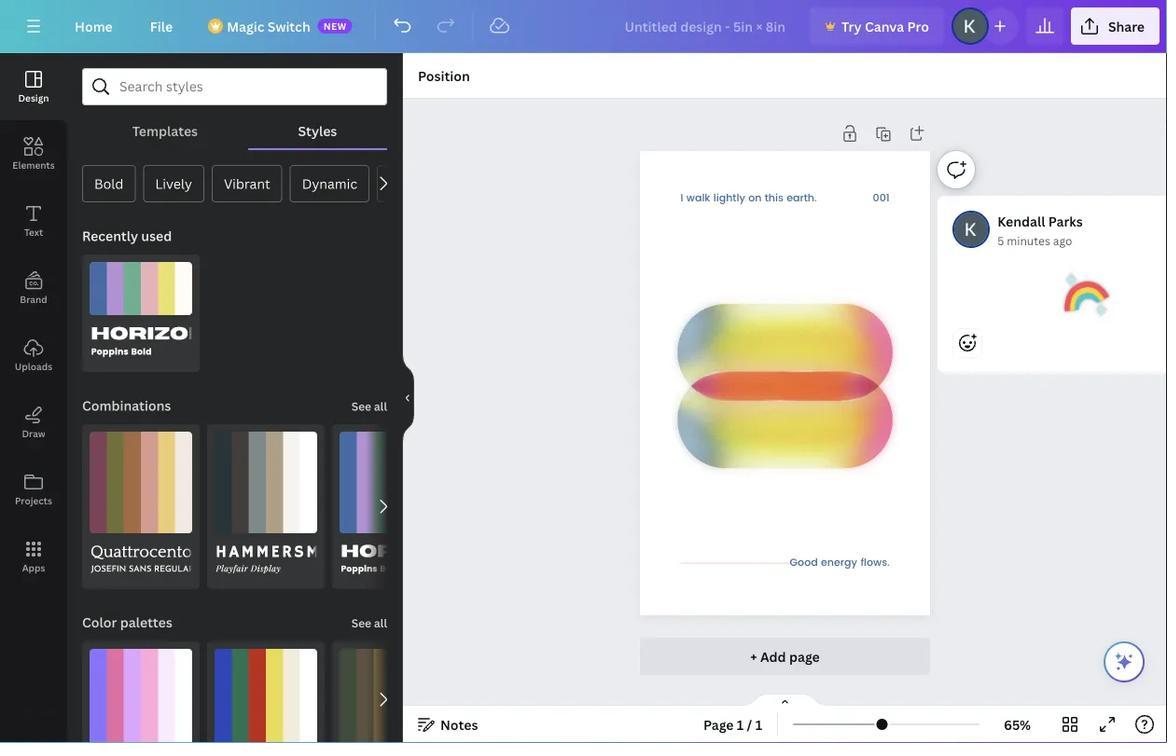 Task type: vqa. For each thing, say whether or not it's contained in the screenshot.
the left Did
no



Task type: describe. For each thing, give the bounding box(es) containing it.
switch
[[268, 17, 310, 35]]

minutes
[[1007, 233, 1051, 248]]

see all button for color palettes
[[350, 604, 389, 642]]

1 1 from the left
[[737, 716, 744, 734]]

projects button
[[0, 456, 67, 523]]

see all for color palettes
[[352, 616, 387, 631]]

apply "sylvan lace" style image
[[340, 649, 442, 744]]

file
[[150, 17, 173, 35]]

position button
[[411, 61, 477, 91]]

see all button for combinations
[[350, 387, 389, 425]]

styles
[[298, 122, 337, 139]]

templates
[[132, 122, 198, 139]]

good energy flows.
[[790, 555, 890, 572]]

palettes
[[120, 614, 172, 632]]

recently
[[82, 227, 138, 245]]

apps
[[22, 562, 45, 574]]

bold
[[94, 175, 124, 193]]

+
[[750, 648, 757, 666]]

brand
[[20, 293, 47, 306]]

magic
[[227, 17, 265, 35]]

show pages image
[[740, 693, 830, 708]]

lively
[[155, 175, 192, 193]]

i walk lightly on this earth.
[[681, 190, 817, 207]]

brand button
[[0, 255, 67, 322]]

file button
[[135, 7, 188, 45]]

vibrant
[[224, 175, 270, 193]]

position
[[418, 67, 470, 84]]

color
[[82, 614, 117, 632]]

65% button
[[987, 710, 1048, 740]]

try canva pro
[[842, 17, 929, 35]]

65%
[[1004, 716, 1031, 734]]

expressing gratitude image
[[1065, 272, 1110, 317]]

main menu bar
[[0, 0, 1167, 53]]

styles button
[[248, 113, 387, 148]]

projects
[[15, 495, 52, 507]]

used
[[141, 227, 172, 245]]

walk
[[686, 190, 710, 207]]

vibrant button
[[212, 165, 282, 202]]

canva
[[865, 17, 904, 35]]

flows.
[[861, 555, 890, 572]]

2 1 from the left
[[755, 716, 762, 734]]

+ add page button
[[640, 638, 930, 676]]

canva assistant image
[[1113, 651, 1136, 674]]

all for color palettes
[[374, 616, 387, 631]]

share
[[1108, 17, 1145, 35]]

5
[[998, 233, 1004, 248]]

energy
[[821, 555, 857, 572]]

page 1 / 1
[[704, 716, 762, 734]]

templates button
[[82, 113, 248, 148]]



Task type: locate. For each thing, give the bounding box(es) containing it.
notes button
[[411, 710, 486, 740]]

hide image
[[402, 354, 414, 443]]

draw
[[22, 427, 45, 440]]

1 see all from the top
[[352, 399, 387, 414]]

home link
[[60, 7, 128, 45]]

this
[[765, 190, 783, 207]]

2 see from the top
[[352, 616, 371, 631]]

apply "toy store" style image
[[215, 649, 317, 744]]

1 vertical spatial all
[[374, 616, 387, 631]]

page
[[789, 648, 820, 666]]

good
[[790, 555, 818, 572]]

share button
[[1071, 7, 1160, 45]]

side panel tab list
[[0, 53, 67, 591]]

home
[[75, 17, 113, 35]]

all left hide "image"
[[374, 399, 387, 414]]

Search styles search field
[[119, 69, 350, 105]]

text
[[24, 226, 43, 238]]

apps button
[[0, 523, 67, 591]]

color palettes button
[[80, 604, 174, 642]]

all
[[374, 399, 387, 414], [374, 616, 387, 631]]

1 vertical spatial see all
[[352, 616, 387, 631]]

see all for combinations
[[352, 399, 387, 414]]

text button
[[0, 188, 67, 255]]

draw button
[[0, 389, 67, 456]]

combinations button
[[80, 387, 173, 425]]

0 horizontal spatial 1
[[737, 716, 744, 734]]

1 horizontal spatial 1
[[755, 716, 762, 734]]

lively button
[[143, 165, 204, 202]]

see all button up 'apply "sylvan lace" style' image
[[350, 604, 389, 642]]

design button
[[0, 53, 67, 120]]

0 vertical spatial all
[[374, 399, 387, 414]]

dynamic button
[[290, 165, 370, 202]]

/
[[747, 716, 752, 734]]

dynamic
[[302, 175, 357, 193]]

kendall
[[998, 212, 1045, 230]]

see all left hide "image"
[[352, 399, 387, 414]]

1 see from the top
[[352, 399, 371, 414]]

see all
[[352, 399, 387, 414], [352, 616, 387, 631]]

kendall parks 5 minutes ago
[[998, 212, 1083, 248]]

new
[[323, 20, 347, 32]]

see all up 'apply "sylvan lace" style' image
[[352, 616, 387, 631]]

see for combinations
[[352, 399, 371, 414]]

try
[[842, 17, 862, 35]]

i
[[681, 190, 683, 207]]

0 vertical spatial see all button
[[350, 387, 389, 425]]

1 vertical spatial see all button
[[350, 604, 389, 642]]

see for color palettes
[[352, 616, 371, 631]]

see up 'apply "sylvan lace" style' image
[[352, 616, 371, 631]]

see all button
[[350, 387, 389, 425], [350, 604, 389, 642]]

parks
[[1049, 212, 1083, 230]]

see left hide "image"
[[352, 399, 371, 414]]

try canva pro button
[[810, 7, 944, 45]]

uploads
[[15, 360, 52, 373]]

1 all from the top
[[374, 399, 387, 414]]

1 vertical spatial see
[[352, 616, 371, 631]]

2 see all button from the top
[[350, 604, 389, 642]]

recently used
[[82, 227, 172, 245]]

1 left '/'
[[737, 716, 744, 734]]

design
[[18, 91, 49, 104]]

Design title text field
[[610, 7, 802, 45]]

pro
[[907, 17, 929, 35]]

see
[[352, 399, 371, 414], [352, 616, 371, 631]]

all up 'apply "sylvan lace" style' image
[[374, 616, 387, 631]]

0 vertical spatial see
[[352, 399, 371, 414]]

1
[[737, 716, 744, 734], [755, 716, 762, 734]]

2 see all from the top
[[352, 616, 387, 631]]

elements
[[12, 159, 55, 171]]

page
[[704, 716, 734, 734]]

combinations
[[82, 397, 171, 415]]

2 all from the top
[[374, 616, 387, 631]]

1 see all button from the top
[[350, 387, 389, 425]]

0 vertical spatial see all
[[352, 399, 387, 414]]

lightly
[[714, 190, 745, 207]]

bold button
[[82, 165, 136, 202]]

uploads button
[[0, 322, 67, 389]]

apply "cosmic flair" style image
[[90, 649, 192, 744]]

notes
[[440, 716, 478, 734]]

elements button
[[0, 120, 67, 188]]

color palettes
[[82, 614, 172, 632]]

earth.
[[787, 190, 817, 207]]

+ add page
[[750, 648, 820, 666]]

1 right '/'
[[755, 716, 762, 734]]

all for combinations
[[374, 399, 387, 414]]

add
[[760, 648, 786, 666]]

ago
[[1053, 233, 1072, 248]]

kendall parks list
[[938, 196, 1167, 433]]

001
[[873, 190, 890, 207]]

see all button left hide "image"
[[350, 387, 389, 425]]

on
[[748, 190, 762, 207]]

magic switch
[[227, 17, 310, 35]]



